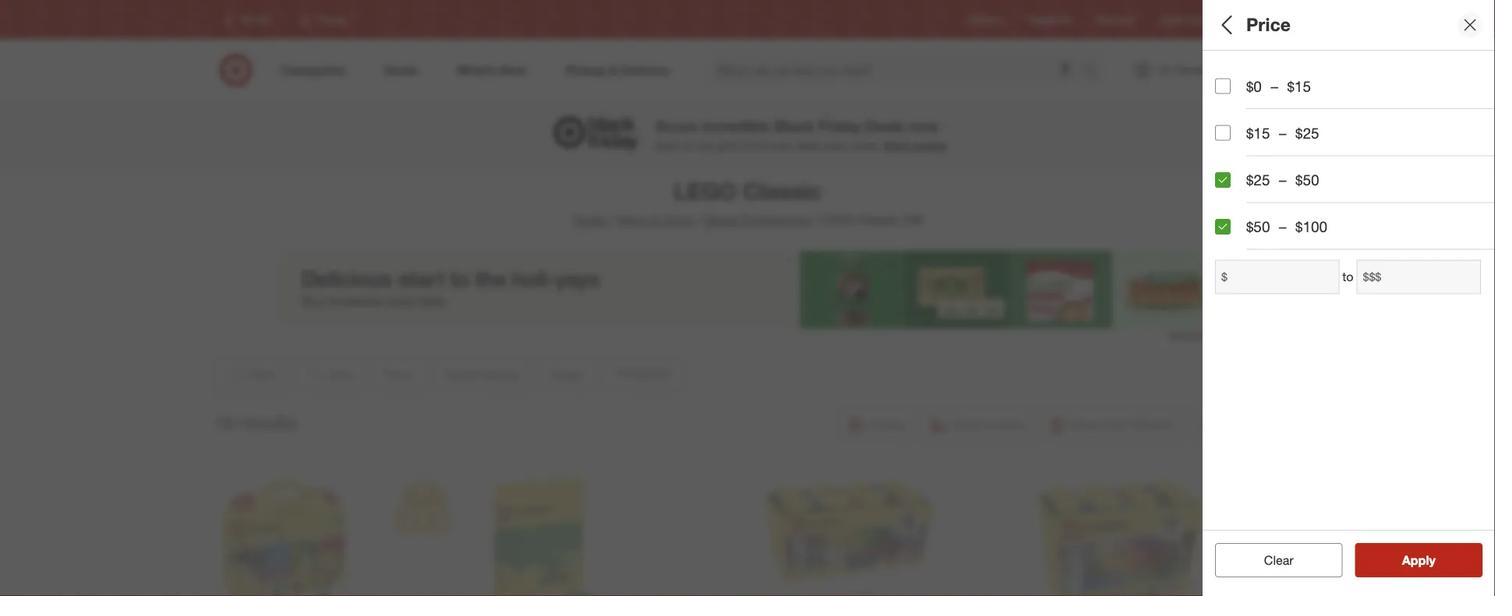 Task type: locate. For each thing, give the bounding box(es) containing it.
price inside dialog
[[1247, 14, 1291, 36]]

1 vertical spatial deals
[[1216, 176, 1255, 194]]

1 horizontal spatial deals
[[1216, 176, 1255, 194]]

score
[[656, 117, 697, 135]]

guest rating
[[1216, 121, 1307, 139]]

all filters
[[1216, 14, 1291, 36]]

to left shop in the left of the page
[[650, 213, 661, 228]]

0 horizontal spatial target
[[572, 213, 607, 228]]

score incredible black friday deals now save on top gifts & find new deals each week. start saving
[[656, 117, 947, 152]]

deals inside button
[[1216, 176, 1255, 194]]

results inside button
[[1412, 553, 1453, 568]]

0 horizontal spatial $15
[[1247, 124, 1271, 142]]

0 vertical spatial results
[[239, 412, 297, 434]]

0 horizontal spatial to
[[650, 213, 661, 228]]

$15 right $15  –  $25 checkbox
[[1247, 124, 1271, 142]]

2 vertical spatial $25
[[1247, 171, 1271, 189]]

deals inside score incredible black friday deals now save on top gifts & find new deals each week. start saving
[[866, 117, 905, 135]]

fpo/apo button
[[1216, 215, 1496, 269]]

incredible
[[701, 117, 771, 135]]

0 horizontal spatial $50
[[1247, 218, 1271, 236]]

$50 right $50  –  $100 'option'
[[1247, 218, 1271, 236]]

2 horizontal spatial $50
[[1296, 171, 1320, 189]]

1 horizontal spatial classic
[[859, 213, 899, 228]]

$50;
[[1252, 81, 1272, 95]]

18 results
[[214, 412, 297, 434]]

0 vertical spatial classic
[[743, 177, 822, 205]]

lego
[[674, 177, 737, 205], [822, 213, 855, 228]]

1 vertical spatial price
[[1216, 61, 1252, 79]]

$0  –  $15
[[1247, 77, 1312, 95]]

$25 up $25  –  $50
[[1296, 124, 1320, 142]]

1 horizontal spatial $15
[[1288, 77, 1312, 95]]

classic
[[743, 177, 822, 205], [859, 213, 899, 228]]

2 clear from the left
[[1265, 553, 1294, 568]]

see
[[1386, 553, 1409, 568]]

deals up $50  –  $100 'option'
[[1216, 176, 1255, 194]]

advertisement region
[[280, 251, 1216, 329]]

$25 for $15  –  $25
[[1296, 124, 1320, 142]]

/ right shop in the left of the page
[[698, 213, 702, 228]]

$100 down $25  –  $50
[[1296, 218, 1328, 236]]

search
[[1077, 64, 1114, 79]]

0 horizontal spatial results
[[239, 412, 297, 434]]

$25  –  $50 checkbox
[[1216, 172, 1231, 188]]

clear all button
[[1216, 544, 1343, 578]]

/ left the ways
[[610, 213, 614, 228]]

$25 inside 'price $25  –  $50; $50  –  $100'
[[1216, 81, 1233, 95]]

$50
[[1275, 81, 1293, 95], [1296, 171, 1320, 189], [1247, 218, 1271, 236]]

0 vertical spatial $25
[[1216, 81, 1233, 95]]

1 vertical spatial target
[[572, 213, 607, 228]]

1 vertical spatial $15
[[1247, 124, 1271, 142]]

clear inside button
[[1265, 553, 1294, 568]]

1 vertical spatial results
[[1412, 553, 1453, 568]]

0 vertical spatial to
[[650, 213, 661, 228]]

2 horizontal spatial $25
[[1296, 124, 1320, 142]]

1 vertical spatial lego
[[822, 213, 855, 228]]

target left "circle"
[[1160, 14, 1185, 25]]

0 vertical spatial $15
[[1288, 77, 1312, 95]]

1 vertical spatial classic
[[859, 213, 899, 228]]

gifts
[[718, 139, 739, 152]]

lego right experiences
[[822, 213, 855, 228]]

0 vertical spatial deals
[[866, 117, 905, 135]]

clear inside button
[[1257, 553, 1286, 568]]

deals
[[866, 117, 905, 135], [1216, 176, 1255, 194]]

results right see
[[1412, 553, 1453, 568]]

1 vertical spatial $25
[[1296, 124, 1320, 142]]

$25
[[1216, 81, 1233, 95], [1296, 124, 1320, 142], [1247, 171, 1271, 189]]

2 vertical spatial $50
[[1247, 218, 1271, 236]]

2 horizontal spatial /
[[814, 213, 819, 228]]

$0  –  $15 checkbox
[[1216, 78, 1231, 94]]

1 vertical spatial to
[[1343, 270, 1354, 285]]

include
[[1247, 283, 1295, 301]]

start
[[884, 139, 910, 152]]

$50 right $50;
[[1275, 81, 1293, 95]]

0 horizontal spatial /
[[610, 213, 614, 228]]

deals up start
[[866, 117, 905, 135]]

$50 inside 'price $25  –  $50; $50  –  $100'
[[1275, 81, 1293, 95]]

week.
[[852, 139, 881, 152]]

1 vertical spatial $100
[[1296, 218, 1328, 236]]

all
[[1216, 14, 1237, 36]]

target
[[1160, 14, 1185, 25], [572, 213, 607, 228]]

1 horizontal spatial to
[[1343, 270, 1354, 285]]

find stores link
[[1237, 13, 1285, 26]]

weekly ad
[[1028, 14, 1073, 25]]

0 vertical spatial target
[[1160, 14, 1185, 25]]

$100
[[1312, 81, 1335, 95], [1296, 218, 1328, 236]]

results
[[239, 412, 297, 434], [1412, 553, 1453, 568]]

What can we help you find? suggestions appear below search field
[[708, 53, 1088, 87]]

1 / from the left
[[610, 213, 614, 228]]

0 horizontal spatial deals
[[866, 117, 905, 135]]

1 horizontal spatial lego
[[822, 213, 855, 228]]

classic up experiences
[[743, 177, 822, 205]]

experiences
[[742, 213, 811, 228]]

1 horizontal spatial /
[[698, 213, 702, 228]]

of
[[1325, 283, 1338, 301]]

each
[[825, 139, 849, 152]]

to
[[650, 213, 661, 228], [1343, 270, 1354, 285]]

find
[[752, 139, 770, 152]]

rating
[[1261, 121, 1307, 139]]

weekly
[[1028, 14, 1058, 25]]

$100 inside 'price $25  –  $50; $50  –  $100'
[[1312, 81, 1335, 95]]

0 horizontal spatial $25
[[1216, 81, 1233, 95]]

clear
[[1257, 553, 1286, 568], [1265, 553, 1294, 568]]

results for 18 results
[[239, 412, 297, 434]]

saving
[[913, 139, 947, 152]]

registry link
[[969, 13, 1003, 26]]

to right of
[[1343, 270, 1354, 285]]

$15 right $50;
[[1288, 77, 1312, 95]]

to inside "lego classic target / ways to shop / brand experiences / lego classic (18)"
[[650, 213, 661, 228]]

out
[[1299, 283, 1321, 301]]

1 vertical spatial $50
[[1296, 171, 1320, 189]]

3 / from the left
[[814, 213, 819, 228]]

/
[[610, 213, 614, 228], [698, 213, 702, 228], [814, 213, 819, 228]]

price inside 'price $25  –  $50; $50  –  $100'
[[1216, 61, 1252, 79]]

results for see results
[[1412, 553, 1453, 568]]

results right 18 on the left of the page
[[239, 412, 297, 434]]

target left the ways
[[572, 213, 607, 228]]

target link
[[572, 213, 607, 228]]

1 horizontal spatial results
[[1412, 553, 1453, 568]]

save
[[656, 139, 680, 152]]

1 clear from the left
[[1257, 553, 1286, 568]]

ways
[[617, 213, 647, 228]]

$15
[[1288, 77, 1312, 95], [1247, 124, 1271, 142]]

None text field
[[1216, 260, 1340, 295], [1357, 260, 1482, 295], [1216, 260, 1340, 295], [1357, 260, 1482, 295]]

classic left (18)
[[859, 213, 899, 228]]

$50  –  $100
[[1247, 218, 1328, 236]]

clear button
[[1216, 544, 1343, 578]]

$25 right $25  –  $50 option
[[1247, 171, 1271, 189]]

lego up brand
[[674, 177, 737, 205]]

1 horizontal spatial $50
[[1275, 81, 1293, 95]]

$50 up $50  –  $100
[[1296, 171, 1320, 189]]

$100 right $0  –  $15
[[1312, 81, 1335, 95]]

weekly ad link
[[1028, 13, 1073, 26]]

0 vertical spatial price
[[1247, 14, 1291, 36]]

/ right experiences
[[814, 213, 819, 228]]

0 horizontal spatial lego
[[674, 177, 737, 205]]

$25  –  $50
[[1247, 171, 1320, 189]]

deals button
[[1216, 160, 1496, 215]]

0 vertical spatial $100
[[1312, 81, 1335, 95]]

$25 left $0
[[1216, 81, 1233, 95]]

price
[[1247, 14, 1291, 36], [1216, 61, 1252, 79]]

0 vertical spatial $50
[[1275, 81, 1293, 95]]



Task type: vqa. For each thing, say whether or not it's contained in the screenshot.
NOW on the right
yes



Task type: describe. For each thing, give the bounding box(es) containing it.
$15  –  $25 checkbox
[[1216, 125, 1231, 141]]

ways to shop link
[[617, 213, 694, 228]]

price for price $25  –  $50; $50  –  $100
[[1216, 61, 1252, 79]]

target circle link
[[1160, 13, 1212, 26]]

fpo/apo
[[1216, 231, 1283, 249]]

1 horizontal spatial $25
[[1247, 171, 1271, 189]]

top
[[698, 139, 714, 152]]

black
[[775, 117, 814, 135]]

Include out of stock checkbox
[[1216, 284, 1231, 300]]

clear all
[[1257, 553, 1302, 568]]

&
[[742, 139, 749, 152]]

price for price
[[1247, 14, 1291, 36]]

2 / from the left
[[698, 213, 702, 228]]

stores
[[1258, 14, 1285, 25]]

brand experiences link
[[705, 213, 811, 228]]

redcard link
[[1098, 13, 1135, 26]]

stock
[[1342, 283, 1378, 301]]

price dialog
[[1203, 0, 1496, 597]]

sponsored
[[1170, 330, 1216, 342]]

$15  –  $25
[[1247, 124, 1320, 142]]

all
[[1290, 553, 1302, 568]]

search button
[[1077, 53, 1114, 91]]

$100 inside price dialog
[[1296, 218, 1328, 236]]

new
[[773, 139, 793, 152]]

include out of stock
[[1247, 283, 1378, 301]]

shop
[[665, 213, 694, 228]]

target circle
[[1160, 14, 1212, 25]]

deals
[[796, 139, 822, 152]]

guest rating button
[[1216, 105, 1496, 160]]

circle
[[1188, 14, 1212, 25]]

guest
[[1216, 121, 1257, 139]]

brand
[[705, 213, 738, 228]]

see results button
[[1356, 544, 1483, 578]]

18
[[214, 412, 234, 434]]

find stores
[[1237, 14, 1285, 25]]

$0
[[1247, 77, 1262, 95]]

0 vertical spatial lego
[[674, 177, 737, 205]]

all filters dialog
[[1203, 0, 1496, 597]]

price $25  –  $50; $50  –  $100
[[1216, 61, 1335, 95]]

apply button
[[1356, 544, 1483, 578]]

target inside "lego classic target / ways to shop / brand experiences / lego classic (18)"
[[572, 213, 607, 228]]

redcard
[[1098, 14, 1135, 25]]

(18)
[[903, 213, 923, 228]]

1 horizontal spatial target
[[1160, 14, 1185, 25]]

0 horizontal spatial classic
[[743, 177, 822, 205]]

now
[[910, 117, 939, 135]]

on
[[683, 139, 695, 152]]

lego classic target / ways to shop / brand experiences / lego classic (18)
[[572, 177, 923, 228]]

find
[[1237, 14, 1255, 25]]

apply
[[1403, 553, 1436, 568]]

clear for clear
[[1265, 553, 1294, 568]]

ad
[[1061, 14, 1073, 25]]

filters
[[1242, 14, 1291, 36]]

to inside price dialog
[[1343, 270, 1354, 285]]

$25 for price $25  –  $50; $50  –  $100
[[1216, 81, 1233, 95]]

registry
[[969, 14, 1003, 25]]

clear for clear all
[[1257, 553, 1286, 568]]

see results
[[1386, 553, 1453, 568]]

friday
[[818, 117, 861, 135]]

$50  –  $100 checkbox
[[1216, 219, 1231, 235]]



